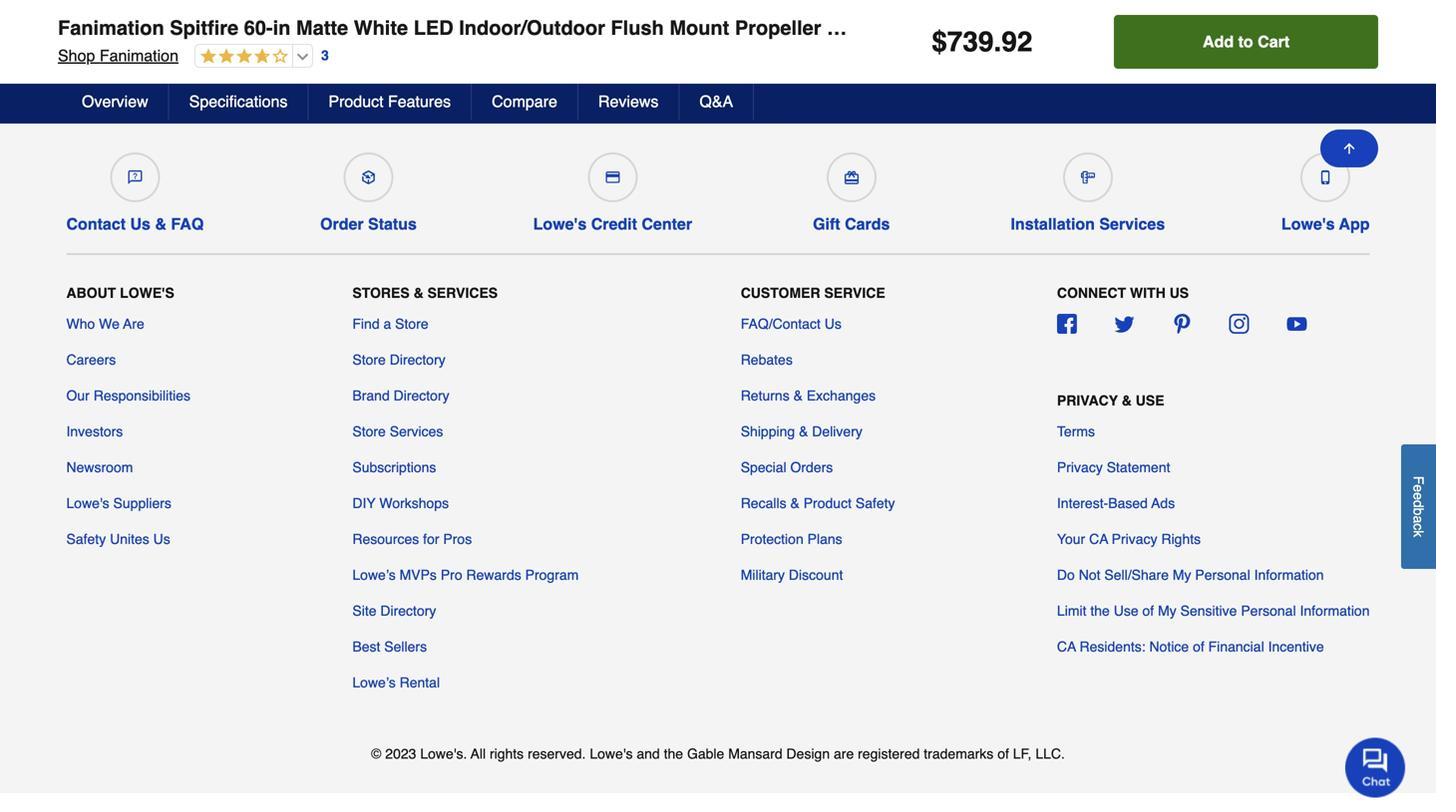 Task type: locate. For each thing, give the bounding box(es) containing it.
0 horizontal spatial a
[[383, 316, 391, 332]]

gable
[[687, 746, 724, 762]]

1 horizontal spatial safety
[[856, 496, 895, 512]]

0 vertical spatial a
[[383, 316, 391, 332]]

& left the 'delivery'
[[799, 424, 808, 440]]

1 horizontal spatial the
[[1091, 603, 1110, 619]]

store down brand
[[352, 424, 386, 440]]

lowe's up the 'are' on the top of page
[[120, 285, 174, 301]]

1 vertical spatial product
[[804, 496, 852, 512]]

2 horizontal spatial us
[[825, 316, 842, 332]]

0 horizontal spatial and
[[534, 46, 576, 73]]

2 vertical spatial services
[[390, 424, 443, 440]]

1 horizontal spatial to
[[1238, 32, 1253, 51]]

to down trends
[[603, 75, 616, 91]]

2 lowe's from the top
[[352, 675, 396, 691]]

the
[[1091, 603, 1110, 619], [664, 746, 683, 762]]

1 vertical spatial safety
[[66, 532, 106, 547]]

overview
[[82, 92, 148, 111]]

0 vertical spatial personal
[[1195, 567, 1250, 583]]

ca down 'limit'
[[1057, 639, 1076, 655]]

lowe's down newsroom
[[66, 496, 109, 512]]

with
[[1130, 285, 1166, 301]]

1 vertical spatial and
[[637, 746, 660, 762]]

1 vertical spatial my
[[1158, 603, 1177, 619]]

0 horizontal spatial ca
[[1057, 639, 1076, 655]]

for
[[423, 532, 439, 547]]

directory down the store directory
[[394, 388, 449, 404]]

product
[[329, 92, 384, 111], [804, 496, 852, 512]]

product inside product features button
[[329, 92, 384, 111]]

workshops
[[379, 496, 449, 512]]

& right "returns"
[[794, 388, 803, 404]]

product up plans
[[804, 496, 852, 512]]

sell/share
[[1105, 567, 1169, 583]]

my up notice
[[1158, 603, 1177, 619]]

q&a
[[700, 92, 733, 111]]

form
[[685, 42, 1109, 96]]

store inside "link"
[[395, 316, 429, 332]]

light
[[985, 16, 1034, 39]]

discount
[[789, 567, 843, 583]]

are
[[123, 316, 144, 332]]

product inside recalls & product safety link
[[804, 496, 852, 512]]

flush
[[611, 16, 664, 39]]

lowe's down the best
[[352, 675, 396, 691]]

gift
[[813, 215, 840, 233]]

use up statement
[[1136, 393, 1165, 409]]

services for store services
[[390, 424, 443, 440]]

2 horizontal spatial of
[[1193, 639, 1205, 655]]

privacy up the terms
[[1057, 393, 1118, 409]]

based
[[1108, 496, 1148, 512]]

recalls & product safety
[[741, 496, 895, 512]]

a right 'find'
[[383, 316, 391, 332]]

careers
[[66, 352, 116, 368]]

0 vertical spatial the
[[1091, 603, 1110, 619]]

services for installation services
[[1100, 215, 1165, 233]]

services up connect with us
[[1100, 215, 1165, 233]]

1 vertical spatial to
[[603, 75, 616, 91]]

suppliers
[[113, 496, 171, 512]]

2 vertical spatial of
[[998, 746, 1009, 762]]

product down deals,
[[329, 92, 384, 111]]

the left gable at bottom
[[664, 746, 683, 762]]

our responsibilities
[[66, 388, 191, 404]]

directory for store directory
[[390, 352, 446, 368]]

0 vertical spatial store
[[395, 316, 429, 332]]

& right 'stores'
[[414, 285, 424, 301]]

responsibilities
[[93, 388, 191, 404]]

limit
[[1057, 603, 1087, 619]]

dimensions image
[[1081, 170, 1095, 184]]

contact us & faq
[[66, 215, 204, 233]]

mobile image
[[1319, 170, 1333, 184]]

lowe's inside lowe's rental link
[[352, 675, 396, 691]]

lowe's inside lowe's credit center 'link'
[[533, 215, 587, 233]]

personal up limit the use of my sensitive personal information link
[[1195, 567, 1250, 583]]

store down stores & services
[[395, 316, 429, 332]]

pros
[[443, 532, 472, 547]]

1 horizontal spatial of
[[1143, 603, 1154, 619]]

0 vertical spatial privacy
[[1057, 393, 1118, 409]]

us down customer service
[[825, 316, 842, 332]]

use down sell/share
[[1114, 603, 1139, 619]]

shipping & delivery
[[741, 424, 863, 440]]

0 horizontal spatial to
[[603, 75, 616, 91]]

$ 739 . 92
[[932, 26, 1033, 58]]

0 vertical spatial fanimation
[[58, 16, 164, 39]]

a up k
[[1411, 516, 1427, 524]]

lowe's right reserved.
[[590, 746, 633, 762]]

2 vertical spatial directory
[[380, 603, 436, 619]]

2 vertical spatial store
[[352, 424, 386, 440]]

0 vertical spatial of
[[1143, 603, 1154, 619]]

subscriptions link
[[352, 458, 436, 478]]

of left the lf,
[[998, 746, 1009, 762]]

us right unites
[[153, 532, 170, 547]]

0 vertical spatial and
[[534, 46, 576, 73]]

customer care image
[[128, 170, 142, 184]]

0 horizontal spatial the
[[664, 746, 683, 762]]

lowe's.
[[420, 746, 467, 762]]

0 horizontal spatial product
[[329, 92, 384, 111]]

0 vertical spatial safety
[[856, 496, 895, 512]]

orders
[[790, 460, 833, 476]]

ca right your
[[1089, 532, 1108, 547]]

a
[[383, 316, 391, 332], [1411, 516, 1427, 524]]

directory up sellers
[[380, 603, 436, 619]]

lowe's inside lowe's suppliers link
[[66, 496, 109, 512]]

twitter image
[[1115, 314, 1135, 334]]

privacy up 'interest-'
[[1057, 460, 1103, 476]]

1 vertical spatial personal
[[1241, 603, 1296, 619]]

best sellers
[[352, 639, 427, 655]]

lowe's left "app"
[[1282, 215, 1335, 233]]

my
[[1173, 567, 1191, 583], [1158, 603, 1177, 619]]

inspiration
[[405, 46, 527, 73]]

store for services
[[352, 424, 386, 440]]

special orders
[[741, 460, 833, 476]]

lowe's inside lowe's mvps pro rewards program link
[[352, 567, 396, 583]]

2 e from the top
[[1411, 493, 1427, 500]]

of right notice
[[1193, 639, 1205, 655]]

registered
[[858, 746, 920, 762]]

safety
[[856, 496, 895, 512], [66, 532, 106, 547]]

matte
[[296, 16, 348, 39]]

blade)
[[1143, 16, 1204, 39]]

services up find a store
[[427, 285, 498, 301]]

directory up "brand directory"
[[390, 352, 446, 368]]

interest-based ads
[[1057, 496, 1175, 512]]

1 vertical spatial use
[[1114, 603, 1139, 619]]

directory for site directory
[[380, 603, 436, 619]]

overview button
[[62, 84, 169, 120]]

1 horizontal spatial ca
[[1089, 532, 1108, 547]]

safety inside recalls & product safety link
[[856, 496, 895, 512]]

personal inside do not sell/share my personal information link
[[1195, 567, 1250, 583]]

reviews button
[[578, 84, 680, 120]]

store
[[395, 316, 429, 332], [352, 352, 386, 368], [352, 424, 386, 440]]

personal up incentive
[[1241, 603, 1296, 619]]

e up d
[[1411, 485, 1427, 493]]

739
[[947, 26, 994, 58]]

1 horizontal spatial product
[[804, 496, 852, 512]]

1 vertical spatial us
[[825, 316, 842, 332]]

safety down the 'delivery'
[[856, 496, 895, 512]]

1 vertical spatial lowe's
[[352, 675, 396, 691]]

0 horizontal spatial us
[[130, 215, 151, 233]]

terms
[[1057, 424, 1095, 440]]

features
[[388, 92, 451, 111]]

directory
[[390, 352, 446, 368], [394, 388, 449, 404], [380, 603, 436, 619]]

program
[[525, 567, 579, 583]]

1 vertical spatial fanimation
[[100, 46, 178, 65]]

0 vertical spatial directory
[[390, 352, 446, 368]]

services down brand directory link
[[390, 424, 443, 440]]

shop
[[58, 46, 95, 65]]

to right add
[[1238, 32, 1253, 51]]

military discount
[[741, 567, 843, 583]]

0 vertical spatial services
[[1100, 215, 1165, 233]]

0 horizontal spatial of
[[998, 746, 1009, 762]]

brand directory
[[352, 388, 449, 404]]

&
[[155, 215, 167, 233], [414, 285, 424, 301], [794, 388, 803, 404], [1122, 393, 1132, 409], [799, 424, 808, 440], [790, 496, 800, 512]]

lowe's inside lowe's app link
[[1282, 215, 1335, 233]]

credit card image
[[606, 170, 620, 184]]

1 vertical spatial store
[[352, 352, 386, 368]]

0 horizontal spatial safety
[[66, 532, 106, 547]]

fanimation up overview button
[[100, 46, 178, 65]]

1 vertical spatial the
[[664, 746, 683, 762]]

1 e from the top
[[1411, 485, 1427, 493]]

1 vertical spatial of
[[1193, 639, 1205, 655]]

1 vertical spatial directory
[[394, 388, 449, 404]]

directory for brand directory
[[394, 388, 449, 404]]

& left faq
[[155, 215, 167, 233]]

protection
[[741, 532, 804, 547]]

ads
[[1151, 496, 1175, 512]]

safety inside safety unites us link
[[66, 532, 106, 547]]

us right contact
[[130, 215, 151, 233]]

fanimation up shop fanimation
[[58, 16, 164, 39]]

& right recalls
[[790, 496, 800, 512]]

and left gable at bottom
[[637, 746, 660, 762]]

personal inside limit the use of my sensitive personal information link
[[1241, 603, 1296, 619]]

lowe's up site
[[352, 567, 396, 583]]

safety left unites
[[66, 532, 106, 547]]

resources for pros
[[352, 532, 472, 547]]

privacy
[[1057, 393, 1118, 409], [1057, 460, 1103, 476], [1112, 532, 1158, 547]]

best sellers link
[[352, 637, 427, 657]]

1 vertical spatial information
[[1300, 603, 1370, 619]]

product features button
[[309, 84, 472, 120]]

privacy up sell/share
[[1112, 532, 1158, 547]]

1 vertical spatial services
[[427, 285, 498, 301]]

store up brand
[[352, 352, 386, 368]]

2 vertical spatial us
[[153, 532, 170, 547]]

1 vertical spatial privacy
[[1057, 460, 1103, 476]]

of down sell/share
[[1143, 603, 1154, 619]]

incentive
[[1268, 639, 1324, 655]]

mansard
[[728, 746, 783, 762]]

faq/contact
[[741, 316, 821, 332]]

my down rights
[[1173, 567, 1191, 583]]

interest-
[[1057, 496, 1108, 512]]

lowe's suppliers
[[66, 496, 171, 512]]

1 vertical spatial a
[[1411, 516, 1427, 524]]

0 vertical spatial us
[[130, 215, 151, 233]]

product features
[[329, 92, 451, 111]]

us inside 'link'
[[130, 215, 151, 233]]

0 vertical spatial to
[[1238, 32, 1253, 51]]

0 vertical spatial product
[[329, 92, 384, 111]]

e up b
[[1411, 493, 1427, 500]]

0 vertical spatial use
[[1136, 393, 1165, 409]]

and up got
[[534, 46, 576, 73]]

your ca privacy rights
[[1057, 532, 1201, 547]]

0 vertical spatial lowe's
[[352, 567, 396, 583]]

lowe's mvps pro rewards program link
[[352, 565, 579, 585]]

lowe's left credit
[[533, 215, 587, 233]]

lowe's rental link
[[352, 673, 440, 693]]

shop fanimation
[[58, 46, 178, 65]]

we've
[[494, 75, 534, 91]]

returns & exchanges
[[741, 388, 876, 404]]

3.7 stars image
[[195, 48, 288, 66]]

safety unites us link
[[66, 530, 170, 549]]

rights
[[1161, 532, 1201, 547]]

we
[[99, 316, 120, 332]]

2 vertical spatial privacy
[[1112, 532, 1158, 547]]

llc.
[[1036, 746, 1065, 762]]

& up statement
[[1122, 393, 1132, 409]]

1 lowe's from the top
[[352, 567, 396, 583]]

a inside button
[[1411, 516, 1427, 524]]

privacy for privacy statement
[[1057, 460, 1103, 476]]

1 horizontal spatial a
[[1411, 516, 1427, 524]]

the right 'limit'
[[1091, 603, 1110, 619]]

and inside deals, inspiration and trends we've got ideas to share.
[[534, 46, 576, 73]]



Task type: describe. For each thing, give the bounding box(es) containing it.
lowe's app
[[1282, 215, 1370, 233]]

lowe's rental
[[352, 675, 440, 691]]

center
[[642, 215, 692, 233]]

60-
[[244, 16, 273, 39]]

credit
[[591, 215, 637, 233]]

got
[[538, 75, 560, 91]]

lowe's for lowe's suppliers
[[66, 496, 109, 512]]

do
[[1057, 567, 1075, 583]]

3
[[321, 48, 329, 64]]

do not sell/share my personal information
[[1057, 567, 1324, 583]]

& for privacy & use
[[1122, 393, 1132, 409]]

contact us & faq link
[[66, 145, 204, 234]]

to inside deals, inspiration and trends we've got ideas to share.
[[603, 75, 616, 91]]

cart
[[1258, 32, 1290, 51]]

find
[[352, 316, 380, 332]]

store directory link
[[352, 350, 446, 370]]

lowe's credit center
[[533, 215, 692, 233]]

lowe's for lowe's credit center
[[533, 215, 587, 233]]

©
[[371, 746, 381, 762]]

careers link
[[66, 350, 116, 370]]

lowe's for lowe's mvps pro rewards program
[[352, 567, 396, 583]]

limit the use of my sensitive personal information link
[[1057, 601, 1370, 621]]

of for my
[[1143, 603, 1154, 619]]

design
[[787, 746, 830, 762]]

& for returns & exchanges
[[794, 388, 803, 404]]

status
[[368, 215, 417, 233]]

& for stores & services
[[414, 285, 424, 301]]

pickup image
[[362, 170, 375, 184]]

k
[[1411, 531, 1427, 538]]

0 vertical spatial information
[[1254, 567, 1324, 583]]

connect
[[1057, 285, 1126, 301]]

privacy & use
[[1057, 393, 1165, 409]]

store directory
[[352, 352, 446, 368]]

& inside 'link'
[[155, 215, 167, 233]]

rebates
[[741, 352, 793, 368]]

who
[[66, 316, 95, 332]]

ideas
[[564, 75, 599, 91]]

& for recalls & product safety
[[790, 496, 800, 512]]

ceiling
[[827, 16, 893, 39]]

propeller
[[735, 16, 821, 39]]

order status
[[320, 215, 417, 233]]

lowe's for lowe's app
[[1282, 215, 1335, 233]]

rental
[[400, 675, 440, 691]]

facebook image
[[1057, 314, 1077, 334]]

0 vertical spatial ca
[[1089, 532, 1108, 547]]

deals, inspiration and trends we've got ideas to share.
[[328, 46, 661, 91]]

(3-
[[1118, 16, 1143, 39]]

special
[[741, 460, 787, 476]]

92
[[1002, 26, 1033, 58]]

use for the
[[1114, 603, 1139, 619]]

privacy for privacy & use
[[1057, 393, 1118, 409]]

rewards
[[466, 567, 521, 583]]

f
[[1411, 476, 1427, 485]]

financial
[[1209, 639, 1264, 655]]

us for contact
[[130, 215, 151, 233]]

us
[[1170, 285, 1189, 301]]

trademarks
[[924, 746, 994, 762]]

youtube image
[[1287, 314, 1307, 334]]

ca residents: notice of financial incentive
[[1057, 639, 1324, 655]]

resources
[[352, 532, 419, 547]]

instagram image
[[1230, 314, 1249, 334]]

site directory link
[[352, 601, 436, 621]]

notice
[[1150, 639, 1189, 655]]

remote
[[1040, 16, 1113, 39]]

deals,
[[328, 46, 398, 73]]

not
[[1079, 567, 1101, 583]]

rights
[[490, 746, 524, 762]]

lowe's suppliers link
[[66, 494, 171, 514]]

customer
[[741, 285, 820, 301]]

about
[[66, 285, 116, 301]]

newsroom
[[66, 460, 133, 476]]

statement
[[1107, 460, 1170, 476]]

our
[[66, 388, 90, 404]]

store services
[[352, 424, 443, 440]]

lowe's for lowe's rental
[[352, 675, 396, 691]]

privacy statement
[[1057, 460, 1170, 476]]

specifications button
[[169, 84, 309, 120]]

find a store link
[[352, 314, 429, 334]]

a inside "link"
[[383, 316, 391, 332]]

0 vertical spatial my
[[1173, 567, 1191, 583]]

pinterest image
[[1172, 314, 1192, 334]]

stores & services
[[352, 285, 498, 301]]

recalls
[[741, 496, 787, 512]]

q&a button
[[680, 84, 754, 120]]

faq
[[171, 215, 204, 233]]

returns & exchanges link
[[741, 386, 876, 406]]

add to cart button
[[1114, 15, 1378, 69]]

2023
[[385, 746, 416, 762]]

use for &
[[1136, 393, 1165, 409]]

find a store
[[352, 316, 429, 332]]

investors
[[66, 424, 123, 440]]

led
[[414, 16, 454, 39]]

to inside button
[[1238, 32, 1253, 51]]

of for financial
[[1193, 639, 1205, 655]]

installation services
[[1011, 215, 1165, 233]]

limit the use of my sensitive personal information
[[1057, 603, 1370, 619]]

interest-based ads link
[[1057, 494, 1175, 514]]

gift card image
[[845, 170, 859, 184]]

1 horizontal spatial and
[[637, 746, 660, 762]]

c
[[1411, 524, 1427, 531]]

1 vertical spatial ca
[[1057, 639, 1076, 655]]

1 horizontal spatial us
[[153, 532, 170, 547]]

brand directory link
[[352, 386, 449, 406]]

add
[[1203, 32, 1234, 51]]

chat invite button image
[[1346, 738, 1406, 798]]

our responsibilities link
[[66, 386, 191, 406]]

protection plans link
[[741, 530, 842, 549]]

fanimation spitfire 60-in matte white led indoor/outdoor flush mount propeller ceiling fan with light remote (3-blade)
[[58, 16, 1204, 39]]

gift cards
[[813, 215, 890, 233]]

arrow up image
[[1342, 141, 1357, 157]]

us for faq/contact
[[825, 316, 842, 332]]

specifications
[[189, 92, 288, 111]]

store for directory
[[352, 352, 386, 368]]

reserved.
[[528, 746, 586, 762]]

& for shipping & delivery
[[799, 424, 808, 440]]

newsroom link
[[66, 458, 133, 478]]

rebates link
[[741, 350, 793, 370]]

compare
[[492, 92, 557, 111]]

indoor/outdoor
[[459, 16, 605, 39]]

unites
[[110, 532, 149, 547]]



Task type: vqa. For each thing, say whether or not it's contained in the screenshot.
Rating 'button'
no



